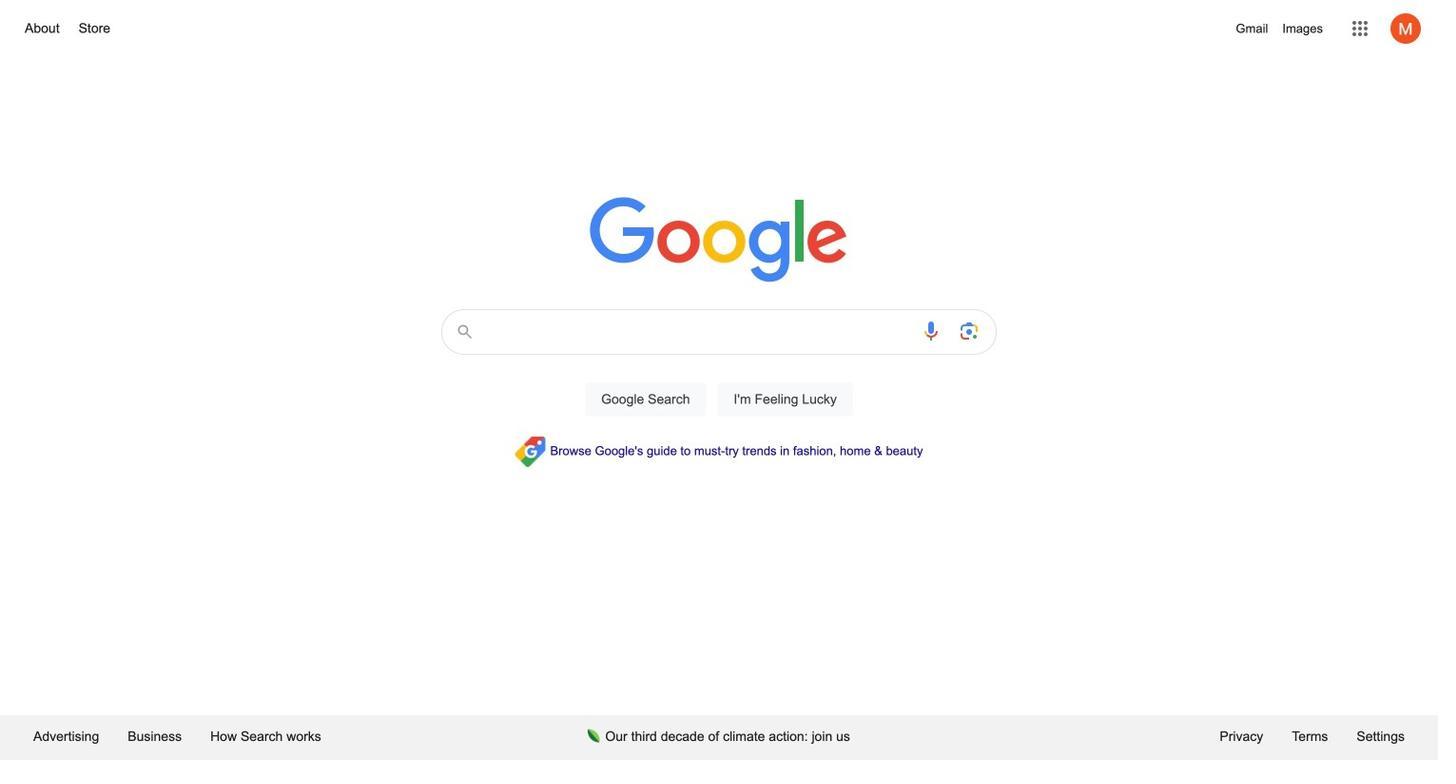 Task type: describe. For each thing, give the bounding box(es) containing it.
google image
[[590, 197, 849, 284]]

search by image image
[[958, 320, 981, 342]]

search by voice image
[[920, 320, 943, 342]]



Task type: vqa. For each thing, say whether or not it's contained in the screenshot.
Things
no



Task type: locate. For each thing, give the bounding box(es) containing it.
None search field
[[19, 303, 1419, 439]]



